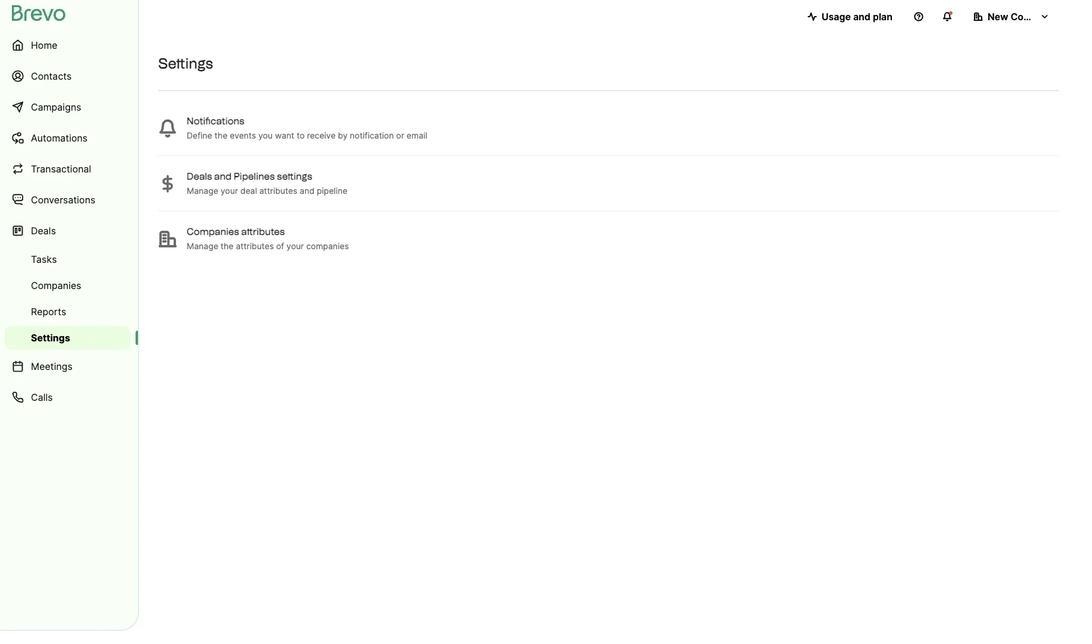 Task type: describe. For each thing, give the bounding box(es) containing it.
companies link
[[5, 274, 131, 297]]

to
[[297, 130, 305, 140]]

tasks
[[31, 253, 57, 265]]

contacts
[[31, 70, 72, 82]]

companies attributes manage the attributes of your companies
[[187, 226, 349, 251]]

your inside deals and pipelines settings manage your deal attributes and pipeline
[[221, 185, 238, 195]]

usage
[[822, 11, 851, 23]]

calls link
[[5, 383, 131, 412]]

conversations link
[[5, 186, 131, 214]]

campaigns link
[[5, 93, 131, 121]]

notifications define the events you want to receive by notification or email
[[187, 115, 427, 140]]

or
[[396, 130, 404, 140]]

by
[[338, 130, 348, 140]]

the inside notifications define the events you want to receive by notification or email
[[215, 130, 228, 140]]

1 horizontal spatial and
[[300, 185, 315, 195]]

transactional link
[[5, 155, 131, 183]]

notification
[[350, 130, 394, 140]]

define
[[187, 130, 212, 140]]

new
[[988, 11, 1009, 23]]

settings inside settings link
[[31, 332, 70, 344]]

conversations
[[31, 194, 95, 206]]

manage inside companies attributes manage the attributes of your companies
[[187, 241, 218, 251]]

deals link
[[5, 216, 131, 245]]

campaigns
[[31, 101, 81, 113]]

companies for companies attributes manage the attributes of your companies
[[187, 226, 239, 237]]

attributes inside deals and pipelines settings manage your deal attributes and pipeline
[[259, 185, 297, 195]]

new company
[[988, 11, 1055, 23]]

0 vertical spatial settings
[[158, 55, 213, 72]]



Task type: locate. For each thing, give the bounding box(es) containing it.
the left of
[[221, 241, 234, 251]]

0 vertical spatial companies
[[187, 226, 239, 237]]

0 vertical spatial your
[[221, 185, 238, 195]]

companies for companies
[[31, 280, 81, 291]]

2 vertical spatial attributes
[[236, 241, 274, 251]]

the down notifications
[[215, 130, 228, 140]]

email
[[407, 130, 427, 140]]

1 vertical spatial companies
[[31, 280, 81, 291]]

2 vertical spatial and
[[300, 185, 315, 195]]

deals inside deals link
[[31, 225, 56, 237]]

want
[[275, 130, 294, 140]]

deals down the define
[[187, 170, 212, 182]]

manage
[[187, 185, 218, 195], [187, 241, 218, 251]]

2 manage from the top
[[187, 241, 218, 251]]

1 vertical spatial manage
[[187, 241, 218, 251]]

home link
[[5, 31, 131, 59]]

you
[[258, 130, 273, 140]]

tasks link
[[5, 247, 131, 271]]

your left the 'deal'
[[221, 185, 238, 195]]

settings link
[[5, 326, 131, 350]]

0 horizontal spatial companies
[[31, 280, 81, 291]]

attributes
[[259, 185, 297, 195], [241, 226, 285, 237], [236, 241, 274, 251]]

and for usage
[[853, 11, 871, 23]]

pipelines
[[234, 170, 275, 182]]

0 horizontal spatial deals
[[31, 225, 56, 237]]

0 horizontal spatial settings
[[31, 332, 70, 344]]

automations
[[31, 132, 88, 144]]

meetings link
[[5, 352, 131, 381]]

manage inside deals and pipelines settings manage your deal attributes and pipeline
[[187, 185, 218, 195]]

receive
[[307, 130, 336, 140]]

attributes left of
[[236, 241, 274, 251]]

deals for deals
[[31, 225, 56, 237]]

deals
[[187, 170, 212, 182], [31, 225, 56, 237]]

deals up tasks
[[31, 225, 56, 237]]

and for deals
[[214, 170, 232, 182]]

usage and plan button
[[798, 5, 902, 29]]

attributes down settings
[[259, 185, 297, 195]]

deals and pipelines settings manage your deal attributes and pipeline
[[187, 170, 348, 195]]

new company button
[[964, 5, 1059, 29]]

home
[[31, 39, 57, 51]]

and left plan
[[853, 11, 871, 23]]

0 vertical spatial manage
[[187, 185, 218, 195]]

0 vertical spatial the
[[215, 130, 228, 140]]

0 vertical spatial deals
[[187, 170, 212, 182]]

2 horizontal spatial and
[[853, 11, 871, 23]]

0 vertical spatial and
[[853, 11, 871, 23]]

and down settings
[[300, 185, 315, 195]]

events
[[230, 130, 256, 140]]

0 horizontal spatial and
[[214, 170, 232, 182]]

and left pipelines
[[214, 170, 232, 182]]

1 vertical spatial the
[[221, 241, 234, 251]]

1 horizontal spatial deals
[[187, 170, 212, 182]]

attributes up of
[[241, 226, 285, 237]]

deals for deals and pipelines settings manage your deal attributes and pipeline
[[187, 170, 212, 182]]

transactional
[[31, 163, 91, 175]]

1 horizontal spatial your
[[287, 241, 304, 251]]

pipeline
[[317, 185, 348, 195]]

meetings
[[31, 360, 73, 372]]

0 horizontal spatial your
[[221, 185, 238, 195]]

1 vertical spatial and
[[214, 170, 232, 182]]

automations link
[[5, 124, 131, 152]]

settings
[[158, 55, 213, 72], [31, 332, 70, 344]]

calls
[[31, 391, 53, 403]]

your
[[221, 185, 238, 195], [287, 241, 304, 251]]

0 vertical spatial attributes
[[259, 185, 297, 195]]

reports link
[[5, 300, 131, 324]]

deals inside deals and pipelines settings manage your deal attributes and pipeline
[[187, 170, 212, 182]]

usage and plan
[[822, 11, 893, 23]]

1 horizontal spatial companies
[[187, 226, 239, 237]]

of
[[276, 241, 284, 251]]

plan
[[873, 11, 893, 23]]

1 vertical spatial your
[[287, 241, 304, 251]]

1 manage from the top
[[187, 185, 218, 195]]

and
[[853, 11, 871, 23], [214, 170, 232, 182], [300, 185, 315, 195]]

the inside companies attributes manage the attributes of your companies
[[221, 241, 234, 251]]

companies inside companies attributes manage the attributes of your companies
[[187, 226, 239, 237]]

and inside button
[[853, 11, 871, 23]]

companies
[[306, 241, 349, 251]]

reports
[[31, 306, 66, 318]]

1 vertical spatial deals
[[31, 225, 56, 237]]

1 vertical spatial settings
[[31, 332, 70, 344]]

deal
[[240, 185, 257, 195]]

1 vertical spatial attributes
[[241, 226, 285, 237]]

your inside companies attributes manage the attributes of your companies
[[287, 241, 304, 251]]

your right of
[[287, 241, 304, 251]]

notifications
[[187, 115, 244, 126]]

settings
[[277, 170, 312, 182]]

company
[[1011, 11, 1055, 23]]

1 horizontal spatial settings
[[158, 55, 213, 72]]

companies
[[187, 226, 239, 237], [31, 280, 81, 291]]

the
[[215, 130, 228, 140], [221, 241, 234, 251]]

contacts link
[[5, 62, 131, 90]]



Task type: vqa. For each thing, say whether or not it's contained in the screenshot.
top and
yes



